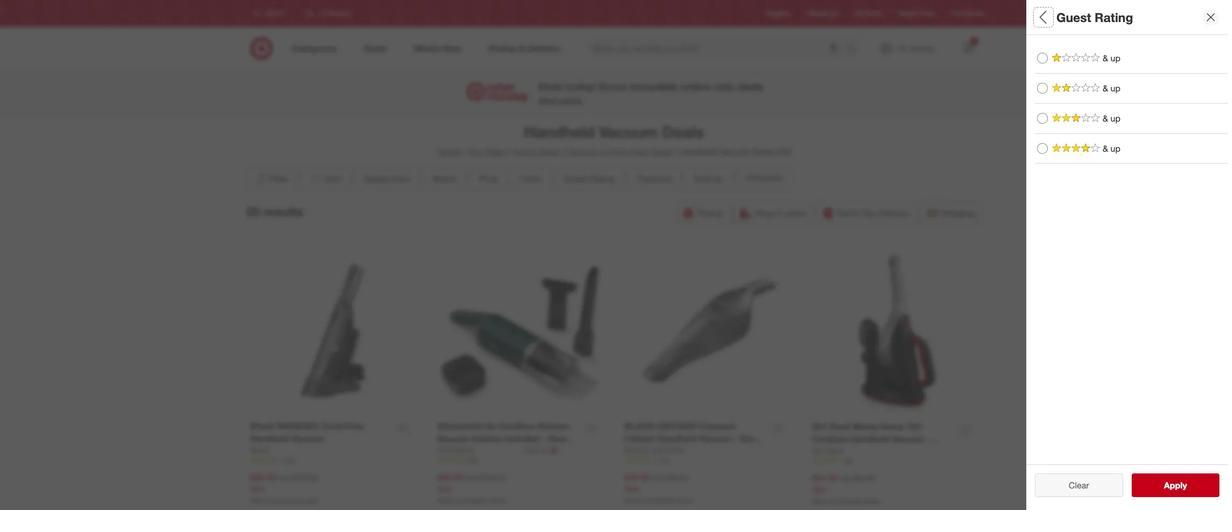 Task type: locate. For each thing, give the bounding box(es) containing it.
devil left whole
[[830, 421, 850, 432]]

1 horizontal spatial guest rating
[[1057, 9, 1134, 25]]

when inside $54.99 reg $64.99 sale when purchased online
[[812, 498, 829, 506]]

color button
[[1035, 148, 1229, 186], [512, 167, 551, 190]]

sale for shark wandvac cord-free handheld vacuum
[[250, 484, 265, 493]]

vacuum inside dirt devil whole home 12v cordless handheld vacuum - bd40200
[[892, 434, 925, 444]]

find stores
[[952, 9, 985, 17]]

black+decker compact lithium handheld vacuum - gray hnvc220bcz01 image
[[625, 248, 791, 414], [625, 248, 791, 414]]

lithium
[[625, 433, 655, 444]]

1 vertical spatial kitchenaid
[[438, 445, 474, 454]]

up
[[1111, 53, 1121, 64], [1111, 83, 1121, 94], [1111, 113, 1121, 124], [1111, 143, 1121, 154]]

handheld up sold
[[680, 146, 717, 157]]

1 vertical spatial devil
[[826, 446, 843, 455]]

online inside $54.99 reg $64.99 sale when purchased online
[[863, 498, 880, 506]]

hearth
[[548, 433, 576, 444]]

2 vertical spatial & up radio
[[1038, 143, 1048, 154]]

1 vertical spatial guest
[[564, 173, 587, 184]]

score
[[599, 80, 627, 93]]

$99.99 down hand™
[[438, 472, 463, 483]]

$129.99 down 'with'
[[479, 473, 505, 482]]

magnolia
[[495, 445, 532, 456]]

- inside kitchenaid go cordless kitchen vacuum battery included - hearth & hand™ with magnolia
[[542, 433, 545, 444]]

today!
[[566, 80, 596, 93]]

vacuum down 12v
[[892, 434, 925, 444]]

handheld down whole
[[851, 434, 890, 444]]

all
[[1087, 480, 1095, 491]]

online down $39.99
[[676, 497, 693, 505]]

when
[[250, 497, 267, 505], [438, 497, 454, 505], [625, 497, 642, 505], [812, 498, 829, 506]]

cyber monday target deals image
[[465, 80, 530, 105]]

black+decker for black+decker
[[625, 445, 684, 454]]

search
[[841, 44, 867, 55]]

1 & up radio from the top
[[1038, 53, 1048, 64]]

vacuum down wandvac
[[292, 433, 324, 444]]

vacuum inside 'black+decker compact lithium handheld vacuum - gray hnvc220bcz01'
[[699, 433, 732, 444]]

guest rating down floor
[[564, 173, 615, 184]]

online down $64.99
[[863, 498, 880, 506]]

guest down vacuum & floor care deals link
[[564, 173, 587, 184]]

2 & up from the top
[[1103, 83, 1121, 94]]

rating right filters
[[1095, 9, 1134, 25]]

black+decker up 716
[[625, 445, 684, 454]]

1 horizontal spatial price button
[[1035, 110, 1229, 148]]

2 link
[[957, 37, 980, 60]]

online inside $29.99 reg $39.99 sale when purchased online
[[676, 497, 693, 505]]

purchased inside $29.99 reg $39.99 sale when purchased online
[[643, 497, 674, 505]]

1 horizontal spatial home
[[880, 421, 905, 432]]

0 horizontal spatial home
[[513, 146, 536, 157]]

find
[[952, 9, 964, 17]]

0 vertical spatial kitchenaid
[[438, 421, 482, 432]]

- left gray at right
[[734, 433, 737, 444]]

black+decker link
[[625, 445, 684, 456]]

reg down 94
[[465, 473, 476, 482]]

1 / from the left
[[463, 146, 466, 157]]

clear for clear
[[1069, 480, 1090, 491]]

online for -
[[676, 497, 693, 505]]

purchased inside $54.99 reg $64.99 sale when purchased online
[[831, 498, 861, 506]]

$129.99 for battery
[[479, 473, 505, 482]]

0 vertical spatial home
[[513, 146, 536, 157]]

shop in store button
[[735, 201, 813, 225]]

kitchen
[[538, 421, 569, 432]]

dirt up the "$54.99"
[[812, 446, 824, 455]]

kitchenaid for kitchenaid go cordless kitchen vacuum battery included - hearth & hand™ with magnolia
[[438, 421, 482, 432]]

shark up shark link
[[250, 421, 274, 432]]

1 horizontal spatial cordless
[[812, 434, 848, 444]]

1 vertical spatial price button
[[469, 167, 507, 190]]

1 vertical spatial shark
[[250, 445, 270, 454]]

results
[[263, 204, 303, 219], [1171, 480, 1199, 491]]

1 vertical spatial results
[[1171, 480, 1199, 491]]

guest rating inside dialog
[[1057, 9, 1134, 25]]

66
[[845, 457, 853, 465]]

2 $99.99 from the left
[[438, 472, 463, 483]]

sale inside $54.99 reg $64.99 sale when purchased online
[[812, 485, 827, 494]]

1 horizontal spatial color button
[[1035, 148, 1229, 186]]

1 $99.99 from the left
[[250, 472, 276, 483]]

vacuum
[[599, 122, 658, 142], [568, 146, 598, 157], [720, 146, 751, 157], [292, 433, 324, 444], [438, 433, 470, 444], [699, 433, 732, 444], [892, 434, 925, 444]]

kitchenaid
[[438, 421, 482, 432], [438, 445, 474, 454]]

20 results
[[246, 204, 303, 219]]

same
[[837, 208, 859, 218]]

vacuum up vacuum & floor care deals link
[[599, 122, 658, 142]]

same day delivery button
[[817, 201, 917, 225]]

cordless inside dirt devil whole home 12v cordless handheld vacuum - bd40200
[[812, 434, 848, 444]]

clear inside clear button
[[1069, 480, 1090, 491]]

1 up from the top
[[1111, 53, 1121, 64]]

redcard
[[855, 9, 881, 17]]

handheld vacuum deals target / top deals / home deals / vacuum & floor care deals / handheld vacuum deals (20)
[[437, 122, 791, 157]]

guest inside guest rating button
[[564, 173, 587, 184]]

vacuum up by
[[720, 146, 751, 157]]

3 & up from the top
[[1103, 113, 1121, 124]]

0 horizontal spatial guest
[[564, 173, 587, 184]]

1 horizontal spatial price
[[1035, 121, 1061, 134]]

vacuum & floor care deals link
[[568, 146, 673, 157]]

target left circle
[[898, 9, 916, 17]]

fpo/apo
[[746, 173, 783, 184]]

0 vertical spatial shark
[[250, 421, 274, 432]]

1 vertical spatial department
[[364, 173, 410, 184]]

1 horizontal spatial department button
[[1035, 35, 1229, 73]]

4 & up from the top
[[1103, 143, 1121, 154]]

online down 570 link
[[301, 497, 319, 505]]

when for kitchenaid go cordless kitchen vacuum battery included - hearth & hand™ with magnolia
[[438, 497, 454, 505]]

- inside dirt devil whole home 12v cordless handheld vacuum - bd40200
[[927, 434, 931, 444]]

3 up from the top
[[1111, 113, 1121, 124]]

target circle
[[898, 9, 935, 17]]

kitchenaid go cordless kitchen vacuum battery included - hearth & hand™ with magnolia image
[[438, 248, 603, 414], [438, 248, 603, 414]]

1 horizontal spatial brand button
[[1035, 73, 1229, 110]]

department button
[[1035, 35, 1229, 73], [355, 167, 419, 190]]

gray
[[740, 433, 759, 444]]

sale down "$29.99"
[[625, 484, 640, 493]]

results right see
[[1171, 480, 1199, 491]]

shark wandvac cord-free handheld vacuum image
[[250, 248, 416, 414], [250, 248, 416, 414]]

rating
[[1095, 9, 1134, 25], [590, 173, 615, 184]]

0 vertical spatial devil
[[830, 421, 850, 432]]

1 vertical spatial target
[[437, 146, 461, 157]]

online for battery
[[489, 497, 506, 505]]

2 black+decker from the top
[[625, 445, 684, 454]]

$99.99 down shark link
[[250, 472, 276, 483]]

0 vertical spatial brand
[[1035, 84, 1065, 96]]

sale down shark link
[[250, 484, 265, 493]]

devil for dirt devil
[[826, 446, 843, 455]]

kitchenaid up hand™
[[438, 421, 482, 432]]

1 vertical spatial home
[[880, 421, 905, 432]]

kitchenaid inside kitchenaid go cordless kitchen vacuum battery included - hearth & hand™ with magnolia
[[438, 421, 482, 432]]

rating inside guest rating dialog
[[1095, 9, 1134, 25]]

hnvc220bcz01
[[625, 445, 691, 456]]

wandvac
[[277, 421, 320, 432]]

guest rating
[[1057, 9, 1134, 25], [564, 173, 615, 184]]

when for dirt devil whole home 12v cordless handheld vacuum - bd40200
[[812, 498, 829, 506]]

shark inside shark wandvac cord-free handheld vacuum
[[250, 421, 274, 432]]

home left 12v
[[880, 421, 905, 432]]

stores
[[966, 9, 985, 17]]

1 horizontal spatial results
[[1171, 480, 1199, 491]]

Include out of stock checkbox
[[1035, 347, 1046, 358]]

dirt devil
[[812, 446, 843, 455]]

2 kitchenaid from the top
[[438, 445, 474, 454]]

devil up the "$54.99"
[[826, 446, 843, 455]]

store
[[787, 208, 806, 218]]

2 dirt from the top
[[812, 446, 824, 455]]

purchased for black+decker compact lithium handheld vacuum - gray hnvc220bcz01
[[643, 497, 674, 505]]

guest right all
[[1057, 9, 1092, 25]]

black+decker up 'lithium'
[[625, 421, 696, 432]]

1 $99.99 reg $129.99 sale when purchased online from the left
[[250, 472, 319, 505]]

0 vertical spatial guest
[[1057, 9, 1092, 25]]

4 up from the top
[[1111, 143, 1121, 154]]

dirt for dirt devil whole home 12v cordless handheld vacuum - bd40200
[[812, 421, 828, 432]]

1 horizontal spatial department
[[1035, 46, 1094, 58]]

cordless
[[499, 421, 535, 432], [812, 434, 848, 444]]

0 vertical spatial color
[[1035, 159, 1062, 171]]

purchased for dirt devil whole home 12v cordless handheld vacuum - bd40200
[[831, 498, 861, 506]]

0 horizontal spatial -
[[542, 433, 545, 444]]

& up for 2nd & up radio
[[1103, 113, 1121, 124]]

12v
[[907, 421, 922, 432]]

2 up from the top
[[1111, 83, 1121, 94]]

hand™
[[446, 445, 472, 456]]

brand
[[1035, 84, 1065, 96], [433, 173, 456, 184]]

price down & up option
[[1035, 121, 1061, 134]]

0 vertical spatial department
[[1035, 46, 1094, 58]]

1 horizontal spatial $99.99 reg $129.99 sale when purchased online
[[438, 472, 506, 505]]

& inside kitchenaid go cordless kitchen vacuum battery included - hearth & hand™ with magnolia
[[438, 445, 443, 456]]

reg down 66
[[840, 473, 851, 483]]

when down shark link
[[250, 497, 267, 505]]

1 horizontal spatial -
[[734, 433, 737, 444]]

1 vertical spatial dirt
[[812, 446, 824, 455]]

online for cordless
[[863, 498, 880, 506]]

1 vertical spatial cordless
[[812, 434, 848, 444]]

deals
[[662, 122, 704, 142], [484, 146, 506, 157], [539, 146, 560, 157], [651, 146, 673, 157], [753, 146, 775, 157]]

1 vertical spatial brand
[[433, 173, 456, 184]]

purchased down 94
[[456, 497, 487, 505]]

devil inside dirt devil whole home 12v cordless handheld vacuum - bd40200
[[830, 421, 850, 432]]

$99.99 reg $129.99 sale when purchased online down 94
[[438, 472, 506, 505]]

shark link
[[250, 445, 270, 456]]

price inside all filters dialog
[[1035, 121, 1061, 134]]

guest rating dialog
[[1027, 0, 1229, 510]]

0 vertical spatial price button
[[1035, 110, 1229, 148]]

$99.99 reg $129.99 sale when purchased online down 570
[[250, 472, 319, 505]]

guest rating right all
[[1057, 9, 1134, 25]]

weekly ad
[[808, 9, 838, 17]]

/ left the top
[[463, 146, 466, 157]]

- inside 'black+decker compact lithium handheld vacuum - gray hnvc220bcz01'
[[734, 433, 737, 444]]

shark for shark wandvac cord-free handheld vacuum
[[250, 421, 274, 432]]

floor
[[609, 146, 628, 157]]

shipping button
[[921, 201, 982, 225]]

& up for third & up radio from the bottom of the guest rating dialog at the right of the page
[[1103, 53, 1121, 64]]

2 $129.99 from the left
[[479, 473, 505, 482]]

1 horizontal spatial brand
[[1035, 84, 1065, 96]]

1 horizontal spatial $129.99
[[479, 473, 505, 482]]

handheld up 'hnvc220bcz01'
[[658, 433, 697, 444]]

1 kitchenaid from the top
[[438, 421, 482, 432]]

all filters
[[1035, 9, 1087, 25]]

cordless up dirt devil
[[812, 434, 848, 444]]

dirt devil whole home 12v cordless handheld vacuum - bd40200 image
[[812, 248, 978, 415], [812, 248, 978, 415]]

0 horizontal spatial department button
[[355, 167, 419, 190]]

pickup
[[697, 208, 723, 218]]

& up radio
[[1038, 53, 1048, 64], [1038, 113, 1048, 124], [1038, 143, 1048, 154]]

rating down floor
[[590, 173, 615, 184]]

0 vertical spatial cordless
[[499, 421, 535, 432]]

guest
[[1057, 9, 1092, 25], [564, 173, 587, 184]]

/
[[463, 146, 466, 157], [508, 146, 511, 157], [563, 146, 565, 157], [675, 146, 678, 157]]

reg
[[278, 473, 289, 482], [465, 473, 476, 482], [653, 473, 664, 482], [840, 473, 851, 483]]

0 vertical spatial price
[[1035, 121, 1061, 134]]

free
[[346, 421, 364, 432]]

rating inside guest rating button
[[590, 173, 615, 184]]

up for & up option
[[1111, 83, 1121, 94]]

incredible
[[630, 80, 678, 93]]

0 horizontal spatial color
[[521, 173, 542, 184]]

reg for kitchenaid go cordless kitchen vacuum battery included - hearth & hand™ with magnolia
[[465, 473, 476, 482]]

department inside all filters dialog
[[1035, 46, 1094, 58]]

2 & up radio from the top
[[1038, 113, 1048, 124]]

dirt inside dirt devil whole home 12v cordless handheld vacuum - bd40200
[[812, 421, 828, 432]]

94
[[471, 456, 478, 464]]

0 horizontal spatial price button
[[469, 167, 507, 190]]

apply button
[[1132, 474, 1220, 497]]

sold by button
[[685, 167, 732, 190]]

reg down 716
[[653, 473, 664, 482]]

1 vertical spatial black+decker
[[625, 445, 684, 454]]

1 vertical spatial price
[[479, 173, 498, 184]]

0 vertical spatial target
[[898, 9, 916, 17]]

purchased down 570
[[269, 497, 300, 505]]

clear all
[[1064, 480, 1095, 491]]

reg inside $29.99 reg $39.99 sale when purchased online
[[653, 473, 664, 482]]

purchased down $64.99
[[831, 498, 861, 506]]

sale inside $29.99 reg $39.99 sale when purchased online
[[625, 484, 640, 493]]

filters
[[1054, 9, 1087, 25]]

$99.99 reg $129.99 sale when purchased online for vacuum
[[438, 472, 506, 505]]

sale down hand™
[[438, 484, 452, 493]]

sort
[[325, 173, 341, 184]]

filter button
[[246, 167, 296, 190]]

1 vertical spatial brand button
[[424, 167, 465, 190]]

0 vertical spatial & up radio
[[1038, 53, 1048, 64]]

1 horizontal spatial color
[[1035, 159, 1062, 171]]

/ up featured button
[[675, 146, 678, 157]]

0 horizontal spatial results
[[263, 204, 303, 219]]

0 horizontal spatial brand
[[433, 173, 456, 184]]

0 horizontal spatial cordless
[[499, 421, 535, 432]]

$129.99 for vacuum
[[291, 473, 318, 482]]

cordless up included
[[499, 421, 535, 432]]

home right top deals link
[[513, 146, 536, 157]]

reg down 570
[[278, 473, 289, 482]]

0 horizontal spatial $99.99 reg $129.99 sale when purchased online
[[250, 472, 319, 505]]

2 clear from the left
[[1069, 480, 1090, 491]]

top
[[468, 146, 482, 157]]

shark down shark wandvac cord-free handheld vacuum
[[250, 445, 270, 454]]

2 shark from the top
[[250, 445, 270, 454]]

570 link
[[250, 456, 416, 465]]

results inside button
[[1171, 480, 1199, 491]]

$129.99 down 570
[[291, 473, 318, 482]]

vacuum up hand™
[[438, 433, 470, 444]]

clear
[[1064, 480, 1084, 491], [1069, 480, 1090, 491]]

$54.99 reg $64.99 sale when purchased online
[[812, 472, 880, 506]]

weekly
[[808, 9, 828, 17]]

0 vertical spatial department button
[[1035, 35, 1229, 73]]

black+decker inside 'black+decker compact lithium handheld vacuum - gray hnvc220bcz01'
[[625, 421, 696, 432]]

1 dirt from the top
[[812, 421, 828, 432]]

target left the top
[[437, 146, 461, 157]]

handheld inside dirt devil whole home 12v cordless handheld vacuum - bd40200
[[851, 434, 890, 444]]

results for see results
[[1171, 480, 1199, 491]]

cord-
[[322, 421, 346, 432]]

handheld inside shark wandvac cord-free handheld vacuum
[[250, 433, 289, 444]]

- up "66" link
[[927, 434, 931, 444]]

deals up guest rating button
[[539, 146, 560, 157]]

sold by
[[694, 173, 723, 184]]

vacuum down compact
[[699, 433, 732, 444]]

1 shark from the top
[[250, 421, 274, 432]]

$29.99 reg $39.99 sale when purchased online
[[625, 472, 693, 505]]

sale down the "$54.99"
[[812, 485, 827, 494]]

online down 94 link
[[489, 497, 506, 505]]

clear inside clear all button
[[1064, 480, 1084, 491]]

kitchenaid up 94
[[438, 445, 474, 454]]

when down "$29.99"
[[625, 497, 642, 505]]

1 $129.99 from the left
[[291, 473, 318, 482]]

target inside handheld vacuum deals target / top deals / home deals / vacuum & floor care deals / handheld vacuum deals (20)
[[437, 146, 461, 157]]

0 vertical spatial dirt
[[812, 421, 828, 432]]

dirt up dirt devil
[[812, 421, 828, 432]]

/ right top deals link
[[508, 146, 511, 157]]

0 vertical spatial rating
[[1095, 9, 1134, 25]]

registry
[[767, 9, 791, 17]]

2 / from the left
[[508, 146, 511, 157]]

1 vertical spatial & up radio
[[1038, 113, 1048, 124]]

0 horizontal spatial $99.99
[[250, 472, 276, 483]]

1 vertical spatial rating
[[590, 173, 615, 184]]

handheld up 'home deals' link on the top left of the page
[[524, 122, 595, 142]]

delivery
[[879, 208, 910, 218]]

0 vertical spatial black+decker
[[625, 421, 696, 432]]

2 horizontal spatial -
[[927, 434, 931, 444]]

sale for black+decker compact lithium handheld vacuum - gray hnvc220bcz01
[[625, 484, 640, 493]]

1 horizontal spatial $99.99
[[438, 472, 463, 483]]

brand inside all filters dialog
[[1035, 84, 1065, 96]]

0 vertical spatial guest rating
[[1057, 9, 1134, 25]]

reg inside $54.99 reg $64.99 sale when purchased online
[[840, 473, 851, 483]]

3 & up radio from the top
[[1038, 143, 1048, 154]]

1 black+decker from the top
[[625, 421, 696, 432]]

dirt devil link
[[812, 445, 843, 456]]

handheld up shark link
[[250, 433, 289, 444]]

1 horizontal spatial rating
[[1095, 9, 1134, 25]]

1 & up from the top
[[1103, 53, 1121, 64]]

0 vertical spatial results
[[263, 204, 303, 219]]

$99.99 reg $129.99 sale when purchased online
[[250, 472, 319, 505], [438, 472, 506, 505]]

0 horizontal spatial rating
[[590, 173, 615, 184]]

0 horizontal spatial guest rating
[[564, 173, 615, 184]]

saving
[[559, 96, 582, 105]]

deals right care
[[651, 146, 673, 157]]

1 horizontal spatial target
[[898, 9, 916, 17]]

reg for black+decker compact lithium handheld vacuum - gray hnvc220bcz01
[[653, 473, 664, 482]]

price down top deals link
[[479, 173, 498, 184]]

0 vertical spatial brand button
[[1035, 73, 1229, 110]]

0 horizontal spatial brand button
[[424, 167, 465, 190]]

all filters dialog
[[1027, 0, 1229, 510]]

1 clear from the left
[[1064, 480, 1084, 491]]

&
[[1103, 53, 1109, 64], [1103, 83, 1109, 94], [1103, 113, 1109, 124], [1103, 143, 1109, 154], [601, 146, 606, 157], [438, 445, 443, 456]]

deals right the top
[[484, 146, 506, 157]]

clear for clear all
[[1064, 480, 1084, 491]]

/ right 'home deals' link on the top left of the page
[[563, 146, 565, 157]]

devil for dirt devil whole home 12v cordless handheld vacuum - bd40200
[[830, 421, 850, 432]]

guest rating inside button
[[564, 173, 615, 184]]

handheld inside 'black+decker compact lithium handheld vacuum - gray hnvc220bcz01'
[[658, 433, 697, 444]]

1 horizontal spatial guest
[[1057, 9, 1092, 25]]

when inside $29.99 reg $39.99 sale when purchased online
[[625, 497, 642, 505]]

results right 20
[[263, 204, 303, 219]]

- up at
[[542, 433, 545, 444]]

kitchenaid go cordless kitchen vacuum battery included - hearth & hand™ with magnolia
[[438, 421, 576, 456]]

reg for shark wandvac cord-free handheld vacuum
[[278, 473, 289, 482]]

2 $99.99 reg $129.99 sale when purchased online from the left
[[438, 472, 506, 505]]

0 horizontal spatial target
[[437, 146, 461, 157]]

dirt devil whole home 12v cordless handheld vacuum - bd40200 link
[[812, 421, 953, 457]]

1 vertical spatial guest rating
[[564, 173, 615, 184]]

when down hand™
[[438, 497, 454, 505]]

& inside handheld vacuum deals target / top deals / home deals / vacuum & floor care deals / handheld vacuum deals (20)
[[601, 146, 606, 157]]

0 horizontal spatial $129.99
[[291, 473, 318, 482]]

purchased down $39.99
[[643, 497, 674, 505]]

when down the "$54.99"
[[812, 498, 829, 506]]

0 horizontal spatial color button
[[512, 167, 551, 190]]



Task type: describe. For each thing, give the bounding box(es) containing it.
sold
[[694, 173, 711, 184]]

716 link
[[625, 456, 791, 465]]

shop
[[755, 208, 775, 218]]

sale for dirt devil whole home 12v cordless handheld vacuum - bd40200
[[812, 485, 827, 494]]

day
[[862, 208, 877, 218]]

& up for & up option
[[1103, 83, 1121, 94]]

see results button
[[1132, 474, 1220, 497]]

3 / from the left
[[563, 146, 565, 157]]

cordless inside kitchenaid go cordless kitchen vacuum battery included - hearth & hand™ with magnolia
[[499, 421, 535, 432]]

deals left (20)
[[753, 146, 775, 157]]

kitchenaid for kitchenaid
[[438, 445, 474, 454]]

black+decker compact lithium handheld vacuum - gray hnvc220bcz01 link
[[625, 420, 765, 456]]

home deals link
[[513, 146, 560, 157]]

care
[[631, 146, 649, 157]]

color inside all filters dialog
[[1035, 159, 1062, 171]]

go
[[485, 421, 497, 432]]

in
[[777, 208, 784, 218]]

featured
[[637, 173, 671, 184]]

$64.99
[[853, 473, 876, 483]]

dirt for dirt devil
[[812, 446, 824, 455]]

home inside handheld vacuum deals target / top deals / home deals / vacuum & floor care deals / handheld vacuum deals (20)
[[513, 146, 536, 157]]

same day delivery
[[837, 208, 910, 218]]

20
[[246, 204, 260, 219]]

sale for kitchenaid go cordless kitchen vacuum battery included - hearth & hand™ with magnolia
[[438, 484, 452, 493]]

$54.99
[[812, 472, 838, 483]]

vacuum inside shark wandvac cord-free handheld vacuum
[[292, 433, 324, 444]]

kitchenaid link
[[438, 445, 522, 456]]

redcard link
[[855, 9, 881, 18]]

vacuum up guest rating button
[[568, 146, 598, 157]]

dirt devil whole home 12v cordless handheld vacuum - bd40200
[[812, 421, 931, 457]]

black+decker for black+decker compact lithium handheld vacuum - gray hnvc220bcz01
[[625, 421, 696, 432]]

$39.99
[[666, 473, 688, 482]]

black+decker compact lithium handheld vacuum - gray hnvc220bcz01
[[625, 421, 759, 456]]

clear button
[[1035, 474, 1123, 497]]

when for shark wandvac cord-free handheld vacuum
[[250, 497, 267, 505]]

bd40200
[[812, 446, 848, 457]]

up for third & up radio from the top
[[1111, 143, 1121, 154]]

featured button
[[628, 167, 680, 190]]

(20)
[[777, 146, 791, 157]]

1 vertical spatial department button
[[355, 167, 419, 190]]

results for 20 results
[[263, 204, 303, 219]]

department button inside all filters dialog
[[1035, 35, 1229, 73]]

online for vacuum
[[301, 497, 319, 505]]

66 link
[[812, 456, 978, 466]]

included
[[504, 433, 539, 444]]

deals
[[737, 80, 764, 93]]

¬
[[551, 445, 558, 456]]

2
[[973, 38, 976, 45]]

weekly ad link
[[808, 9, 838, 18]]

search button
[[841, 37, 867, 62]]

shark for shark
[[250, 445, 270, 454]]

1 vertical spatial color
[[521, 173, 542, 184]]

570
[[284, 456, 294, 464]]

guest rating button
[[555, 167, 624, 190]]

see results
[[1153, 480, 1199, 491]]

home inside dirt devil whole home 12v cordless handheld vacuum - bd40200
[[880, 421, 905, 432]]

0 horizontal spatial department
[[364, 173, 410, 184]]

online-
[[681, 80, 714, 93]]

only
[[525, 445, 540, 454]]

4 / from the left
[[675, 146, 678, 157]]

circle
[[918, 9, 935, 17]]

$29.99
[[625, 472, 651, 483]]

$99.99 for shark wandvac cord-free handheld vacuum
[[250, 472, 276, 483]]

up for third & up radio from the bottom of the guest rating dialog at the right of the page
[[1111, 53, 1121, 64]]

0 horizontal spatial price
[[479, 173, 498, 184]]

What can we help you find? suggestions appear below search field
[[587, 37, 849, 60]]

$99.99 for kitchenaid go cordless kitchen vacuum battery included - hearth & hand™ with magnolia
[[438, 472, 463, 483]]

target circle link
[[898, 9, 935, 18]]

when for black+decker compact lithium handheld vacuum - gray hnvc220bcz01
[[625, 497, 642, 505]]

ends today! score incredible online-only deals start saving
[[539, 80, 764, 105]]

reg for dirt devil whole home 12v cordless handheld vacuum - bd40200
[[840, 473, 851, 483]]

& up radio
[[1038, 83, 1048, 94]]

top deals link
[[468, 146, 506, 157]]

by
[[714, 173, 723, 184]]

shipping
[[941, 208, 975, 218]]

purchased for shark wandvac cord-free handheld vacuum
[[269, 497, 300, 505]]

716
[[658, 456, 669, 464]]

compact
[[698, 421, 736, 432]]

battery
[[472, 433, 502, 444]]

guest inside guest rating dialog
[[1057, 9, 1092, 25]]

only
[[714, 80, 735, 93]]

apply
[[1164, 480, 1188, 491]]

whole
[[852, 421, 878, 432]]

clear all button
[[1035, 474, 1123, 497]]

ends
[[539, 80, 563, 93]]

filter
[[269, 173, 288, 184]]

shop in store
[[755, 208, 806, 218]]

only at ¬
[[525, 445, 558, 456]]

start
[[539, 96, 557, 105]]

94 link
[[438, 456, 603, 465]]

& up for third & up radio from the top
[[1103, 143, 1121, 154]]

deals down online-
[[662, 122, 704, 142]]

$99.99 reg $129.99 sale when purchased online for handheld
[[250, 472, 319, 505]]

up for 2nd & up radio
[[1111, 113, 1121, 124]]

vacuum inside kitchenaid go cordless kitchen vacuum battery included - hearth & hand™ with magnolia
[[438, 433, 470, 444]]

with
[[475, 445, 492, 456]]

sort button
[[301, 167, 351, 190]]

registry link
[[767, 9, 791, 18]]

purchased for kitchenaid go cordless kitchen vacuum battery included - hearth & hand™ with magnolia
[[456, 497, 487, 505]]

at
[[542, 445, 549, 454]]

all
[[1035, 9, 1050, 25]]



Task type: vqa. For each thing, say whether or not it's contained in the screenshot.
Dirt associated with Dirt Devil Whole Home 12V Cordless Handheld Vacuum - BD40200
yes



